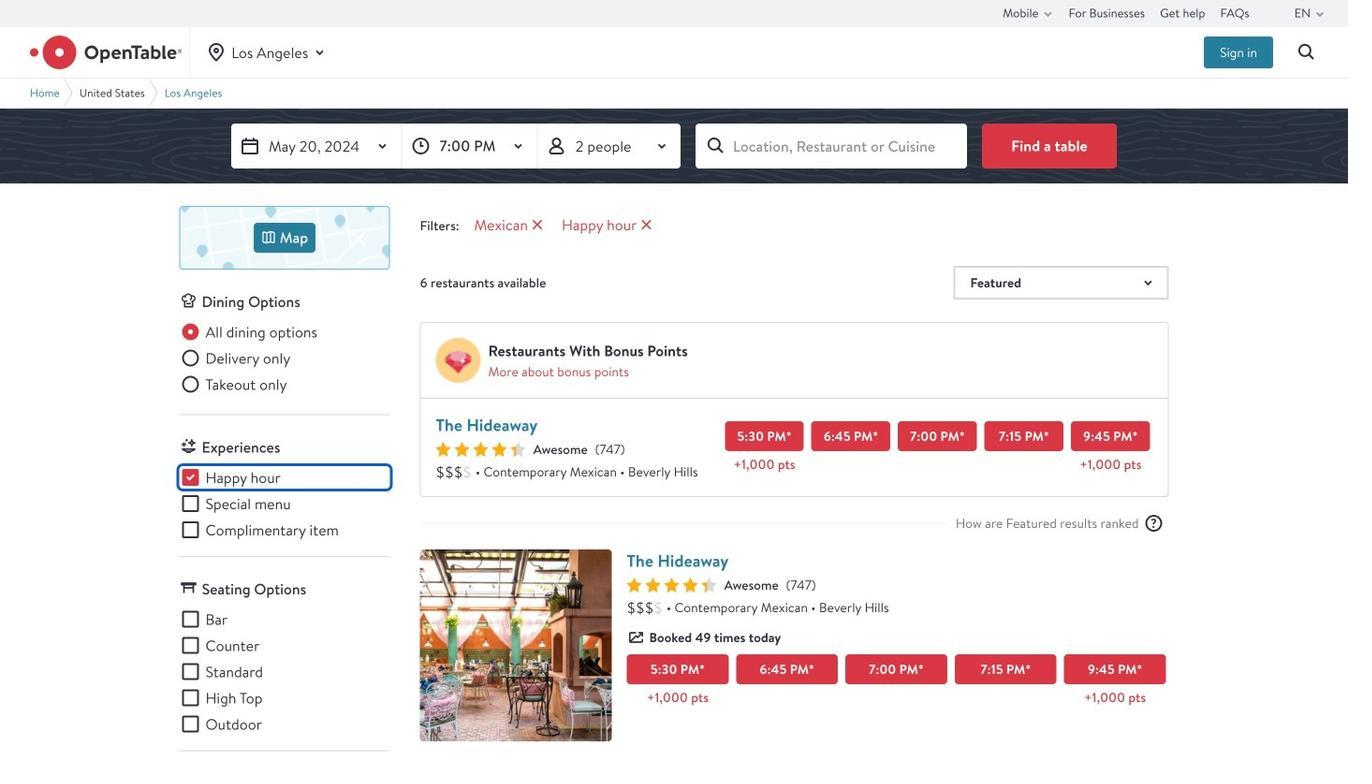 Task type: describe. For each thing, give the bounding box(es) containing it.
1 horizontal spatial 4.3 stars image
[[627, 578, 717, 593]]

3 group from the top
[[179, 608, 390, 735]]

2 group from the top
[[179, 466, 390, 541]]

0 vertical spatial 4.3 stars image
[[436, 442, 526, 457]]

1 group from the top
[[179, 321, 390, 399]]

opentable logo image
[[30, 36, 182, 69]]

Please input a Location, Restaurant or Cuisine field
[[696, 124, 967, 169]]



Task type: vqa. For each thing, say whether or not it's contained in the screenshot.
a photo of meso modern mediterranean restaurant
no



Task type: locate. For each thing, give the bounding box(es) containing it.
None field
[[696, 124, 967, 169]]

0 vertical spatial group
[[179, 321, 390, 399]]

None radio
[[179, 347, 291, 369]]

bonus point image
[[436, 338, 481, 383]]

2 vertical spatial group
[[179, 608, 390, 735]]

0 horizontal spatial 4.3 stars image
[[436, 442, 526, 457]]

1 vertical spatial 4.3 stars image
[[627, 578, 717, 593]]

group
[[179, 321, 390, 399], [179, 466, 390, 541], [179, 608, 390, 735]]

None radio
[[179, 321, 317, 343], [179, 373, 287, 396], [179, 321, 317, 343], [179, 373, 287, 396]]

a photo of the hideaway restaurant image
[[420, 550, 612, 742]]

none radio inside group
[[179, 347, 291, 369]]

1 vertical spatial group
[[179, 466, 390, 541]]

4.3 stars image
[[436, 442, 526, 457], [627, 578, 717, 593]]



